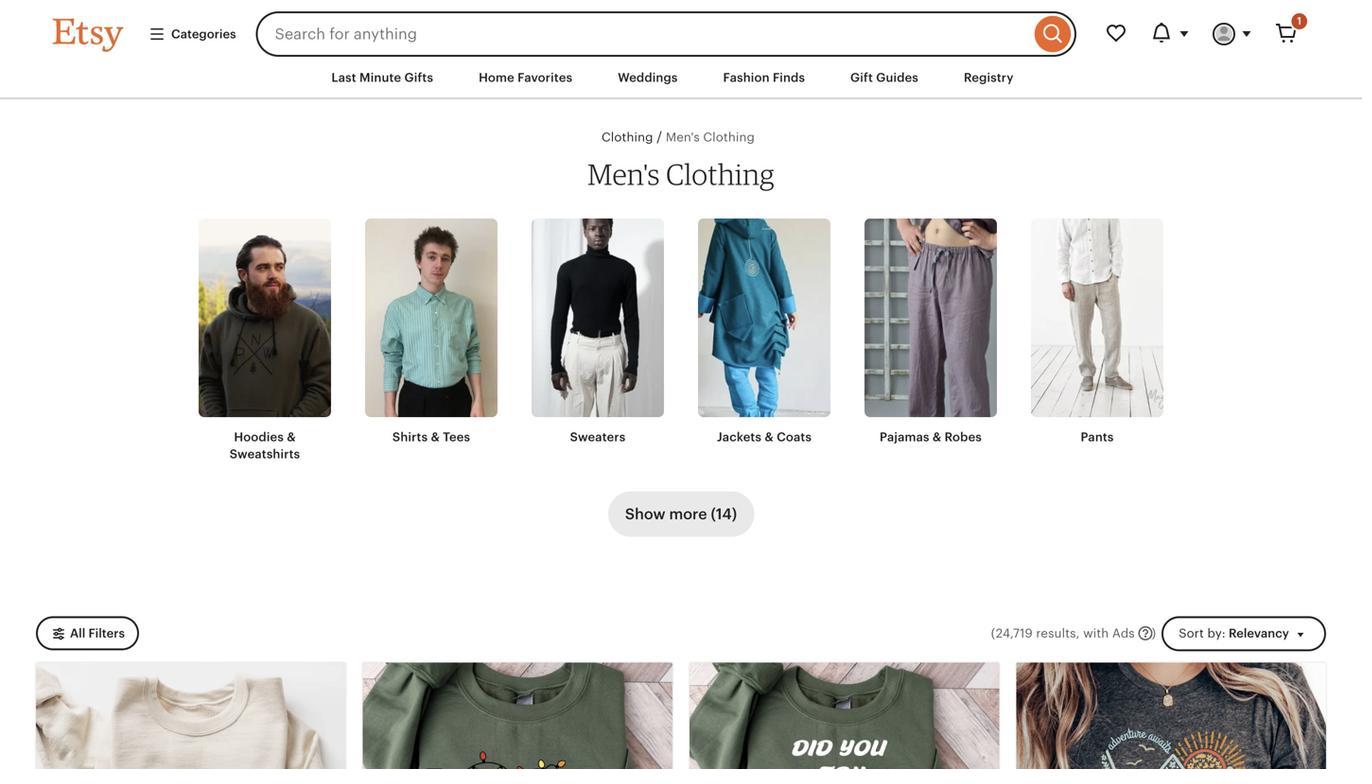 Task type: describe. For each thing, give the bounding box(es) containing it.
gift guides link
[[837, 61, 933, 95]]

& for jackets
[[765, 430, 774, 444]]

1 link
[[1264, 11, 1310, 57]]

coats
[[777, 430, 812, 444]]

robes
[[945, 430, 982, 444]]

shirts & tees link
[[365, 219, 498, 446]]

clothing / men's clothing
[[602, 129, 755, 145]]

with
[[1084, 626, 1110, 641]]

hoodies & sweatshirts
[[230, 430, 300, 461]]

show
[[625, 506, 666, 523]]

with ads
[[1084, 626, 1135, 641]]

& for shirts
[[431, 430, 440, 444]]

)
[[1153, 626, 1157, 641]]

sweaters link
[[532, 219, 664, 446]]

clothing link
[[602, 129, 654, 145]]

nurse christmas sweatshirt, did you try icing it shirt, christmas nurse shirt, nicu nurse shirt, nurse crewneck sweater,nurse christmas gift image
[[690, 663, 1000, 769]]

ads
[[1113, 626, 1135, 641]]

fashion finds
[[724, 71, 805, 85]]

show more (14)
[[625, 506, 737, 523]]

jackets & coats
[[717, 430, 812, 444]]

weddings
[[618, 71, 678, 85]]

( 24,719 results,
[[992, 626, 1080, 641]]

by:
[[1208, 626, 1226, 640]]

tees
[[443, 430, 470, 444]]

last minute gifts
[[332, 71, 434, 85]]

favorites
[[518, 71, 573, 85]]

categories button
[[134, 17, 250, 51]]

categories
[[171, 27, 236, 41]]

none search field inside categories banner
[[256, 11, 1077, 57]]

i'm fine everything is fine sweatshirt, christmas sweatshirt, sweatshirts women, christmas sweatshirt women, christmas lights sweatshirt image
[[363, 663, 673, 769]]

clothing left the / at left
[[602, 130, 654, 145]]

(
[[992, 626, 996, 641]]

all filters button
[[36, 617, 139, 651]]

gift
[[851, 71, 873, 85]]

& for hoodies
[[287, 430, 296, 444]]

jackets
[[717, 430, 762, 444]]

last minute gifts link
[[317, 61, 448, 95]]

hoodies & sweatshirts link
[[199, 219, 331, 463]]

men's inside 'clothing / men's clothing'
[[666, 130, 700, 145]]

home
[[479, 71, 515, 85]]

categories banner
[[19, 0, 1344, 57]]

shirts & tees
[[393, 430, 470, 444]]

/
[[657, 129, 663, 145]]

hoodies
[[234, 430, 284, 444]]

weddings link
[[604, 61, 692, 95]]

home favorites
[[479, 71, 573, 85]]

home favorites link
[[465, 61, 587, 95]]

christmas sweatshirt, christmas sweater, christmas crewneck, christmas tree sweatshirt, holiday sweaters for women, winter sweatshirt image
[[36, 663, 346, 769]]

minute
[[360, 71, 402, 85]]

pajamas & robes link
[[865, 219, 998, 446]]

1 vertical spatial men's
[[588, 156, 660, 191]]



Task type: locate. For each thing, give the bounding box(es) containing it.
0 vertical spatial men's
[[666, 130, 700, 145]]

men's
[[666, 130, 700, 145], [588, 156, 660, 191]]

adventure awaits shirt, adventure shirt, camping shirts, mountain tshirt, hiker tshirts, nature lover shirt, camping gift, vacation shirt image
[[1017, 663, 1327, 769]]

men's down clothing link
[[588, 156, 660, 191]]

fashion finds link
[[709, 61, 820, 95]]

(14)
[[711, 506, 737, 523]]

1 & from the left
[[287, 430, 296, 444]]

show more (14) button
[[608, 491, 754, 537]]

0 horizontal spatial men's
[[588, 156, 660, 191]]

& inside hoodies & sweatshirts
[[287, 430, 296, 444]]

2 & from the left
[[431, 430, 440, 444]]

guides
[[877, 71, 919, 85]]

& left coats
[[765, 430, 774, 444]]

clothing up men's clothing
[[704, 130, 755, 145]]

pajamas & robes
[[880, 430, 982, 444]]

menu bar
[[19, 57, 1344, 100]]

& left tees
[[431, 430, 440, 444]]

gifts
[[405, 71, 434, 85]]

men's right the / at left
[[666, 130, 700, 145]]

finds
[[773, 71, 805, 85]]

results,
[[1037, 626, 1080, 641]]

fashion
[[724, 71, 770, 85]]

pants
[[1081, 430, 1114, 444]]

3 & from the left
[[765, 430, 774, 444]]

sweatshirts
[[230, 447, 300, 461]]

1 horizontal spatial men's
[[666, 130, 700, 145]]

menu bar containing last minute gifts
[[19, 57, 1344, 100]]

relevancy
[[1229, 626, 1290, 640]]

pants link
[[1032, 219, 1164, 446]]

clothing
[[602, 130, 654, 145], [704, 130, 755, 145], [667, 156, 775, 191]]

sort
[[1179, 626, 1205, 640]]

gift guides
[[851, 71, 919, 85]]

all filters
[[70, 627, 125, 641]]

pajamas
[[880, 430, 930, 444]]

jackets & coats link
[[698, 219, 831, 446]]

&
[[287, 430, 296, 444], [431, 430, 440, 444], [765, 430, 774, 444], [933, 430, 942, 444]]

registry link
[[950, 61, 1028, 95]]

1
[[1298, 15, 1302, 27]]

sort by: relevancy
[[1179, 626, 1290, 640]]

4 & from the left
[[933, 430, 942, 444]]

24,719
[[996, 626, 1033, 641]]

& left the 'robes'
[[933, 430, 942, 444]]

last
[[332, 71, 357, 85]]

clothing down 'clothing / men's clothing'
[[667, 156, 775, 191]]

Search for anything text field
[[256, 11, 1031, 57]]

None search field
[[256, 11, 1077, 57]]

shirts
[[393, 430, 428, 444]]

& up sweatshirts
[[287, 430, 296, 444]]

& for pajamas
[[933, 430, 942, 444]]

registry
[[964, 71, 1014, 85]]

men's clothing
[[588, 156, 775, 191]]

more
[[670, 506, 708, 523]]

sweaters
[[570, 430, 626, 444]]

filters
[[88, 627, 125, 641]]

all
[[70, 627, 85, 641]]



Task type: vqa. For each thing, say whether or not it's contained in the screenshot.
unique in the dropdown button
no



